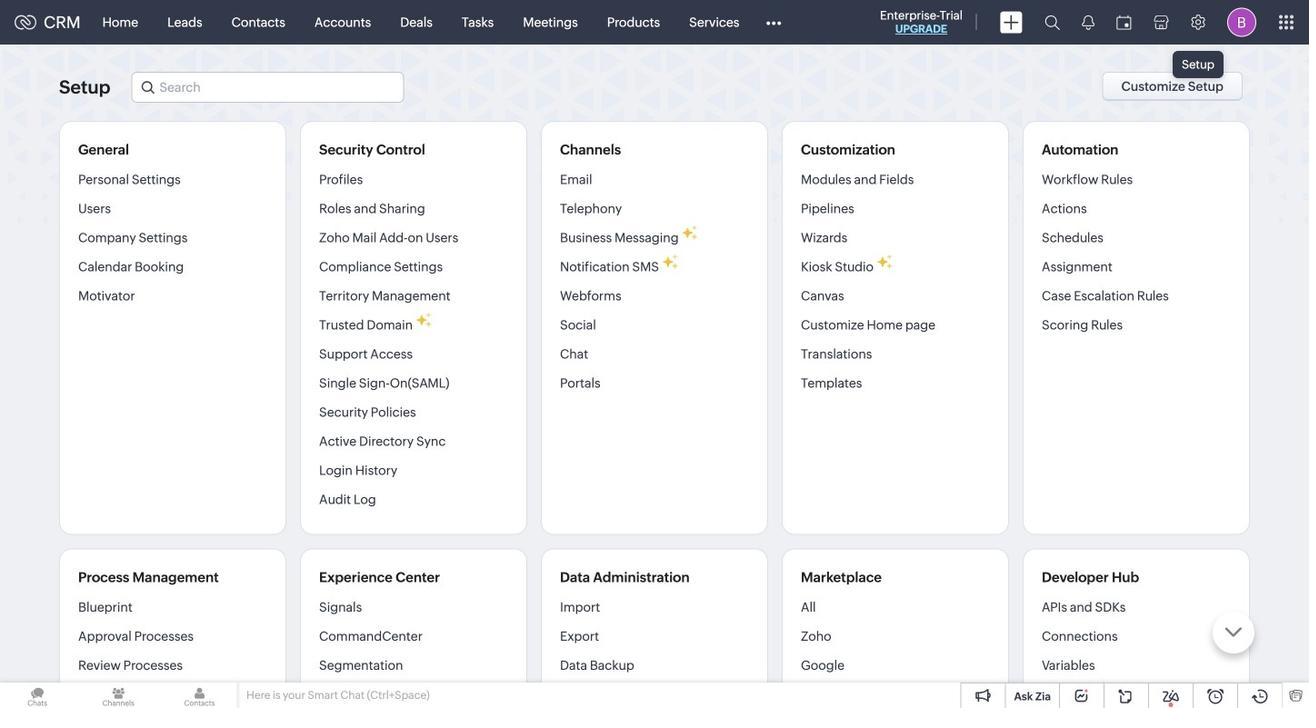 Task type: describe. For each thing, give the bounding box(es) containing it.
search element
[[1034, 0, 1071, 45]]

signals element
[[1071, 0, 1106, 45]]

profile image
[[1228, 8, 1257, 37]]

create menu image
[[1000, 11, 1023, 33]]

Other Modules field
[[754, 8, 793, 37]]

profile element
[[1217, 0, 1268, 44]]

contacts image
[[162, 683, 237, 708]]

create menu element
[[989, 0, 1034, 44]]

signals image
[[1082, 15, 1095, 30]]

calendar image
[[1117, 15, 1132, 30]]

chats image
[[0, 683, 75, 708]]



Task type: locate. For each thing, give the bounding box(es) containing it.
Search text field
[[132, 73, 403, 102]]

logo image
[[15, 15, 36, 30]]

channels image
[[81, 683, 156, 708]]

search image
[[1045, 15, 1060, 30]]

None field
[[131, 72, 404, 103]]



Task type: vqa. For each thing, say whether or not it's contained in the screenshot.
Nov within the King Tara Schultz King (Sample) Kris Marrier (Sample) $ 60,000.00 Nov 16, 2023
no



